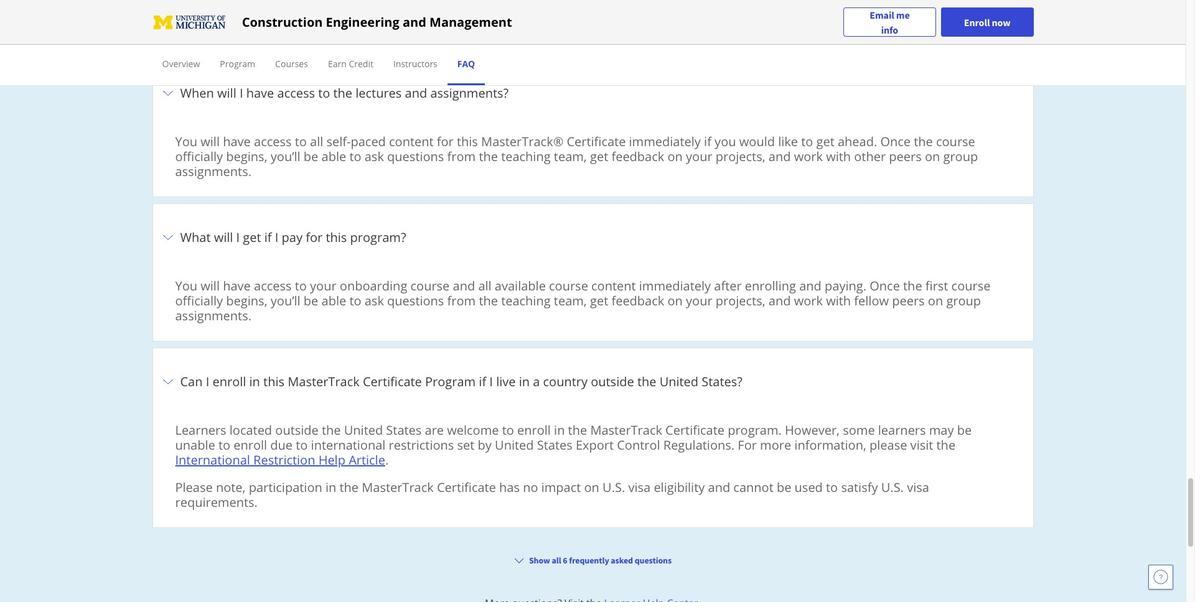 Task type: vqa. For each thing, say whether or not it's contained in the screenshot.
the used
yes



Task type: locate. For each thing, give the bounding box(es) containing it.
have for have
[[223, 133, 251, 150]]

immediately left you on the right of the page
[[629, 133, 701, 150]]

1 chevron right image from the top
[[160, 231, 175, 246]]

1 vertical spatial work
[[794, 293, 823, 310]]

1 vertical spatial feedback
[[612, 293, 665, 310]]

1 horizontal spatial u.s.
[[882, 480, 904, 496]]

have inside you will have access to your onboarding course and all available course content immediately after enrolling and paying. once the first course officially begins, you'll be able to ask questions from the teaching team, get feedback on your projects, and work with fellow peers on group assignments.
[[223, 278, 251, 295]]

2 horizontal spatial mastertrack
[[591, 422, 663, 439]]

list item
[[152, 59, 1034, 204], [152, 204, 1034, 349], [152, 348, 1034, 536], [152, 535, 1034, 603]]

.
[[385, 452, 389, 469]]

0 horizontal spatial program
[[220, 58, 255, 70]]

this inside "dropdown button"
[[326, 229, 347, 246]]

projects,
[[716, 148, 766, 165], [716, 293, 766, 310]]

located
[[230, 422, 272, 439]]

information,
[[795, 437, 867, 454]]

mastertrack inside learners located outside the united states are welcome to enroll in the mastertrack certificate program. however, some learners may be unable to enroll due to international restrictions set by united states export control regulations. for more information, please visit the international restriction help article .
[[591, 422, 663, 439]]

outside inside dropdown button
[[591, 374, 634, 391]]

content down what will i get if i pay for this program? "dropdown button" at the top
[[592, 278, 636, 295]]

outside
[[591, 374, 634, 391], [275, 422, 319, 439]]

officially inside you will have access to your onboarding course and all available course content immediately after enrolling and paying. once the first course officially begins, you'll be able to ask questions from the teaching team, get feedback on your projects, and work with fellow peers on group assignments.
[[175, 293, 223, 310]]

1 list item from the top
[[152, 59, 1034, 204]]

states
[[386, 422, 422, 439], [537, 437, 573, 454]]

1 horizontal spatial united
[[495, 437, 534, 454]]

be inside please note, participation in the mastertrack certificate has no impact on u.s. visa eligibility and cannot be used to satisfy u.s. visa requirements.
[[777, 480, 792, 496]]

you inside you will have access to your onboarding course and all available course content immediately after enrolling and paying. once the first course officially begins, you'll be able to ask questions from the teaching team, get feedback on your projects, and work with fellow peers on group assignments.
[[175, 278, 197, 295]]

you for you will have access to your onboarding course and all available course content immediately after enrolling and paying. once the first course officially begins, you'll be able to ask questions from the teaching team, get feedback on your projects, and work with fellow peers on group assignments.
[[175, 278, 197, 295]]

and left 'cannot'
[[708, 480, 731, 496]]

1 horizontal spatial if
[[479, 374, 486, 391]]

please note, participation in the mastertrack certificate has no impact on u.s. visa eligibility and cannot be used to satisfy u.s. visa requirements.
[[175, 480, 930, 511]]

content right paced
[[389, 133, 434, 150]]

0 vertical spatial immediately
[[629, 133, 701, 150]]

1 vertical spatial this
[[326, 229, 347, 246]]

construction engineering and management
[[242, 13, 512, 30]]

some
[[843, 422, 875, 439]]

states left export
[[537, 437, 573, 454]]

requirements.
[[175, 495, 258, 511]]

1 officially from the top
[[175, 148, 223, 165]]

list item containing when will i have access to the lectures and assignments?
[[152, 59, 1034, 204]]

2 work from the top
[[794, 293, 823, 310]]

will down when
[[201, 133, 220, 150]]

all left the available
[[478, 278, 492, 295]]

0 vertical spatial ask
[[365, 148, 384, 165]]

1 horizontal spatial mastertrack
[[362, 480, 434, 496]]

when will i have access to the lectures and assignments?
[[180, 85, 512, 102]]

first
[[926, 278, 949, 295]]

mastertrack
[[288, 374, 360, 391], [591, 422, 663, 439], [362, 480, 434, 496]]

visa down visit
[[907, 480, 930, 496]]

2 chevron right image from the top
[[160, 375, 175, 390]]

in up "located"
[[249, 374, 260, 391]]

1 vertical spatial all
[[478, 278, 492, 295]]

for inside you will have access to all self-paced content for this mastertrack® certificate immediately if you would like to get ahead. once the course officially begins, you'll be able to ask questions from the teaching team, get feedback on your projects, and work with other peers on group assignments.
[[437, 133, 454, 150]]

chevron right image left "can"
[[160, 375, 175, 390]]

mastertrack inside please note, participation in the mastertrack certificate has no impact on u.s. visa eligibility and cannot be used to satisfy u.s. visa requirements.
[[362, 480, 434, 496]]

lectures
[[356, 85, 402, 102]]

0 vertical spatial from
[[447, 148, 476, 165]]

with inside you will have access to your onboarding course and all available course content immediately after enrolling and paying. once the first course officially begins, you'll be able to ask questions from the teaching team, get feedback on your projects, and work with fellow peers on group assignments.
[[826, 293, 851, 310]]

0 horizontal spatial u.s.
[[603, 480, 625, 496]]

1 vertical spatial you'll
[[271, 293, 301, 310]]

if left pay
[[265, 229, 272, 246]]

if left live
[[479, 374, 486, 391]]

0 vertical spatial officially
[[175, 148, 223, 165]]

0 vertical spatial team,
[[554, 148, 587, 165]]

all inside you will have access to your onboarding course and all available course content immediately after enrolling and paying. once the first course officially begins, you'll be able to ask questions from the teaching team, get feedback on your projects, and work with fellow peers on group assignments.
[[478, 278, 492, 295]]

2 u.s. from the left
[[882, 480, 904, 496]]

mastertrack inside dropdown button
[[288, 374, 360, 391]]

0 vertical spatial teaching
[[501, 148, 551, 165]]

to inside please note, participation in the mastertrack certificate has no impact on u.s. visa eligibility and cannot be used to satisfy u.s. visa requirements.
[[826, 480, 838, 496]]

1 vertical spatial able
[[322, 293, 346, 310]]

you inside you will have access to all self-paced content for this mastertrack® certificate immediately if you would like to get ahead. once the course officially begins, you'll be able to ask questions from the teaching team, get feedback on your projects, and work with other peers on group assignments.
[[175, 133, 197, 150]]

me
[[897, 8, 910, 21]]

asked
[[575, 9, 619, 30], [611, 556, 633, 567]]

university of michigan image
[[152, 12, 227, 32]]

0 vertical spatial peers
[[889, 148, 922, 165]]

you will have access to your onboarding course and all available course content immediately after enrolling and paying. once the first course officially begins, you'll be able to ask questions from the teaching team, get feedback on your projects, and work with fellow peers on group assignments.
[[175, 278, 991, 325]]

no
[[523, 480, 538, 496]]

2 teaching from the top
[[501, 293, 551, 310]]

outside up restriction
[[275, 422, 319, 439]]

once
[[881, 133, 911, 150], [870, 278, 900, 295]]

used
[[795, 480, 823, 496]]

will for you will have access to all self-paced content for this mastertrack® certificate immediately if you would like to get ahead. once the course officially begins, you'll be able to ask questions from the teaching team, get feedback on your projects, and work with other peers on group assignments.
[[201, 133, 220, 150]]

you down what
[[175, 278, 197, 295]]

2 able from the top
[[322, 293, 346, 310]]

1 able from the top
[[322, 148, 346, 165]]

now
[[992, 16, 1011, 28]]

immediately left after
[[639, 278, 711, 295]]

you'll
[[271, 148, 301, 165], [271, 293, 301, 310]]

in inside learners located outside the united states are welcome to enroll in the mastertrack certificate program. however, some learners may be unable to enroll due to international restrictions set by united states export control regulations. for more information, please visit the international restriction help article .
[[554, 422, 565, 439]]

will for when will i have access to the lectures and assignments?
[[217, 85, 236, 102]]

teaching
[[501, 148, 551, 165], [501, 293, 551, 310]]

2 vertical spatial access
[[254, 278, 292, 295]]

i
[[240, 85, 243, 102], [236, 229, 240, 246], [275, 229, 279, 246], [206, 374, 209, 391], [490, 374, 493, 391]]

if left you on the right of the page
[[704, 133, 712, 150]]

this left program?
[[326, 229, 347, 246]]

restrictions
[[389, 437, 454, 454]]

you'll inside you will have access to all self-paced content for this mastertrack® certificate immediately if you would like to get ahead. once the course officially begins, you'll be able to ask questions from the teaching team, get feedback on your projects, and work with other peers on group assignments.
[[271, 148, 301, 165]]

1 begins, from the top
[[226, 148, 267, 165]]

1 vertical spatial projects,
[[716, 293, 766, 310]]

2 assignments. from the top
[[175, 308, 252, 325]]

0 horizontal spatial content
[[389, 133, 434, 150]]

content
[[389, 133, 434, 150], [592, 278, 636, 295]]

all left '6'
[[552, 556, 561, 567]]

0 vertical spatial able
[[322, 148, 346, 165]]

access for if
[[254, 278, 292, 295]]

on
[[668, 148, 683, 165], [925, 148, 940, 165], [668, 293, 683, 310], [928, 293, 944, 310], [584, 480, 600, 496]]

1 vertical spatial once
[[870, 278, 900, 295]]

immediately inside you will have access to your onboarding course and all available course content immediately after enrolling and paying. once the first course officially begins, you'll be able to ask questions from the teaching team, get feedback on your projects, and work with fellow peers on group assignments.
[[639, 278, 711, 295]]

courses
[[275, 58, 308, 70]]

0 vertical spatial group
[[944, 148, 978, 165]]

1 vertical spatial ask
[[365, 293, 384, 310]]

1 assignments. from the top
[[175, 163, 252, 180]]

enroll left the due
[[234, 437, 267, 454]]

1 ask from the top
[[365, 148, 384, 165]]

you for you will have access to all self-paced content for this mastertrack® certificate immediately if you would like to get ahead. once the course officially begins, you'll be able to ask questions from the teaching team, get feedback on your projects, and work with other peers on group assignments.
[[175, 133, 197, 150]]

with inside you will have access to all self-paced content for this mastertrack® certificate immediately if you would like to get ahead. once the course officially begins, you'll be able to ask questions from the teaching team, get feedback on your projects, and work with other peers on group assignments.
[[826, 148, 851, 165]]

officially
[[175, 148, 223, 165], [175, 293, 223, 310]]

1 vertical spatial program
[[425, 374, 476, 391]]

list item containing can i enroll in this mastertrack certificate program if i live in a country outside the united states?
[[152, 348, 1034, 536]]

on inside please note, participation in the mastertrack certificate has no impact on u.s. visa eligibility and cannot be used to satisfy u.s. visa requirements.
[[584, 480, 600, 496]]

1 horizontal spatial for
[[437, 133, 454, 150]]

1 vertical spatial group
[[947, 293, 981, 310]]

0 horizontal spatial if
[[265, 229, 272, 246]]

1 horizontal spatial content
[[592, 278, 636, 295]]

once right paying.
[[870, 278, 900, 295]]

1 u.s. from the left
[[603, 480, 625, 496]]

1 vertical spatial assignments.
[[175, 308, 252, 325]]

0 horizontal spatial visa
[[629, 480, 651, 496]]

1 vertical spatial have
[[223, 133, 251, 150]]

you
[[715, 133, 736, 150]]

group inside you will have access to your onboarding course and all available course content immediately after enrolling and paying. once the first course officially begins, you'll be able to ask questions from the teaching team, get feedback on your projects, and work with fellow peers on group assignments.
[[947, 293, 981, 310]]

2 vertical spatial have
[[223, 278, 251, 295]]

asked inside dropdown button
[[611, 556, 633, 567]]

1 vertical spatial team,
[[554, 293, 587, 310]]

peers right other
[[889, 148, 922, 165]]

1 vertical spatial if
[[265, 229, 272, 246]]

peers inside you will have access to your onboarding course and all available course content immediately after enrolling and paying. once the first course officially begins, you'll be able to ask questions from the teaching team, get feedback on your projects, and work with fellow peers on group assignments.
[[892, 293, 925, 310]]

2 vertical spatial all
[[552, 556, 561, 567]]

work left ahead.
[[794, 148, 823, 165]]

ask
[[365, 148, 384, 165], [365, 293, 384, 310]]

1 vertical spatial teaching
[[501, 293, 551, 310]]

0 vertical spatial access
[[277, 85, 315, 102]]

outside right country
[[591, 374, 634, 391]]

program up are
[[425, 374, 476, 391]]

2 projects, from the top
[[716, 293, 766, 310]]

0 horizontal spatial states
[[386, 422, 422, 439]]

1 vertical spatial with
[[826, 293, 851, 310]]

this inside you will have access to all self-paced content for this mastertrack® certificate immediately if you would like to get ahead. once the course officially begins, you'll be able to ask questions from the teaching team, get feedback on your projects, and work with other peers on group assignments.
[[457, 133, 478, 150]]

be inside you will have access to your onboarding course and all available course content immediately after enrolling and paying. once the first course officially begins, you'll be able to ask questions from the teaching team, get feedback on your projects, and work with fellow peers on group assignments.
[[304, 293, 318, 310]]

0 vertical spatial if
[[704, 133, 712, 150]]

1 vertical spatial officially
[[175, 293, 223, 310]]

2 list item from the top
[[152, 204, 1034, 349]]

able inside you will have access to all self-paced content for this mastertrack® certificate immediately if you would like to get ahead. once the course officially begins, you'll be able to ask questions from the teaching team, get feedback on your projects, and work with other peers on group assignments.
[[322, 148, 346, 165]]

0 vertical spatial program
[[220, 58, 255, 70]]

united inside dropdown button
[[660, 374, 699, 391]]

email me info button
[[844, 7, 936, 37]]

be inside you will have access to all self-paced content for this mastertrack® certificate immediately if you would like to get ahead. once the course officially begins, you'll be able to ask questions from the teaching team, get feedback on your projects, and work with other peers on group assignments.
[[304, 148, 318, 165]]

0 vertical spatial mastertrack
[[288, 374, 360, 391]]

group
[[944, 148, 978, 165], [947, 293, 981, 310]]

0 vertical spatial chevron right image
[[160, 231, 175, 246]]

mastertrack®
[[481, 133, 564, 150]]

0 vertical spatial feedback
[[612, 148, 665, 165]]

1 vertical spatial content
[[592, 278, 636, 295]]

2 with from the top
[[826, 293, 851, 310]]

access inside you will have access to your onboarding course and all available course content immediately after enrolling and paying. once the first course officially begins, you'll be able to ask questions from the teaching team, get feedback on your projects, and work with fellow peers on group assignments.
[[254, 278, 292, 295]]

overview link
[[162, 58, 200, 70]]

certificate menu element
[[152, 45, 1034, 85]]

1 teaching from the top
[[501, 148, 551, 165]]

1 horizontal spatial this
[[326, 229, 347, 246]]

access inside dropdown button
[[277, 85, 315, 102]]

enroll right "can"
[[213, 374, 246, 391]]

and
[[403, 13, 426, 30], [405, 85, 427, 102], [769, 148, 791, 165], [453, 278, 475, 295], [800, 278, 822, 295], [769, 293, 791, 310], [708, 480, 731, 496]]

chevron right image
[[160, 231, 175, 246], [160, 375, 175, 390]]

3 list item from the top
[[152, 348, 1034, 536]]

0 horizontal spatial this
[[263, 374, 285, 391]]

0 vertical spatial assignments.
[[175, 163, 252, 180]]

1 you'll from the top
[[271, 148, 301, 165]]

states?
[[702, 374, 743, 391]]

0 vertical spatial this
[[457, 133, 478, 150]]

your
[[686, 148, 713, 165], [310, 278, 337, 295], [686, 293, 713, 310]]

chevron right image inside can i enroll in this mastertrack certificate program if i live in a country outside the united states? dropdown button
[[160, 375, 175, 390]]

united right by
[[495, 437, 534, 454]]

immediately
[[629, 133, 701, 150], [639, 278, 711, 295]]

this
[[457, 133, 478, 150], [326, 229, 347, 246], [263, 374, 285, 391]]

1 you from the top
[[175, 133, 197, 150]]

for down assignments?
[[437, 133, 454, 150]]

content inside you will have access to your onboarding course and all available course content immediately after enrolling and paying. once the first course officially begins, you'll be able to ask questions from the teaching team, get feedback on your projects, and work with fellow peers on group assignments.
[[592, 278, 636, 295]]

ask inside you will have access to your onboarding course and all available course content immediately after enrolling and paying. once the first course officially begins, you'll be able to ask questions from the teaching team, get feedback on your projects, and work with fellow peers on group assignments.
[[365, 293, 384, 310]]

in down help
[[326, 480, 336, 496]]

will down what
[[201, 278, 220, 295]]

team, inside you will have access to all self-paced content for this mastertrack® certificate immediately if you would like to get ahead. once the course officially begins, you'll be able to ask questions from the teaching team, get feedback on your projects, and work with other peers on group assignments.
[[554, 148, 587, 165]]

1 from from the top
[[447, 148, 476, 165]]

and inside please note, participation in the mastertrack certificate has no impact on u.s. visa eligibility and cannot be used to satisfy u.s. visa requirements.
[[708, 480, 731, 496]]

2 vertical spatial mastertrack
[[362, 480, 434, 496]]

regulations.
[[664, 437, 735, 454]]

u.s.
[[603, 480, 625, 496], [882, 480, 904, 496]]

united left states?
[[660, 374, 699, 391]]

will inside you will have access to all self-paced content for this mastertrack® certificate immediately if you would like to get ahead. once the course officially begins, you'll be able to ask questions from the teaching team, get feedback on your projects, and work with other peers on group assignments.
[[201, 133, 220, 150]]

with left other
[[826, 148, 851, 165]]

2 horizontal spatial if
[[704, 133, 712, 150]]

u.s. down export
[[603, 480, 625, 496]]

program left courses
[[220, 58, 255, 70]]

will inside "dropdown button"
[[214, 229, 233, 246]]

0 vertical spatial all
[[310, 133, 323, 150]]

0 vertical spatial for
[[437, 133, 454, 150]]

2 vertical spatial this
[[263, 374, 285, 391]]

are
[[425, 422, 444, 439]]

team,
[[554, 148, 587, 165], [554, 293, 587, 310]]

1 vertical spatial chevron right image
[[160, 375, 175, 390]]

with left fellow
[[826, 293, 851, 310]]

be
[[304, 148, 318, 165], [304, 293, 318, 310], [958, 422, 972, 439], [777, 480, 792, 496]]

country
[[543, 374, 588, 391]]

projects, inside you will have access to all self-paced content for this mastertrack® certificate immediately if you would like to get ahead. once the course officially begins, you'll be able to ask questions from the teaching team, get feedback on your projects, and work with other peers on group assignments.
[[716, 148, 766, 165]]

to
[[318, 85, 330, 102], [295, 133, 307, 150], [802, 133, 813, 150], [350, 148, 362, 165], [295, 278, 307, 295], [350, 293, 362, 310], [502, 422, 514, 439], [219, 437, 230, 454], [296, 437, 308, 454], [826, 480, 838, 496]]

enroll
[[964, 16, 990, 28]]

chevron right image
[[160, 86, 175, 101]]

onboarding
[[340, 278, 407, 295]]

get inside "dropdown button"
[[243, 229, 261, 246]]

2 ask from the top
[[365, 293, 384, 310]]

impact
[[542, 480, 581, 496]]

and right you on the right of the page
[[769, 148, 791, 165]]

0 horizontal spatial for
[[306, 229, 323, 246]]

1 vertical spatial asked
[[611, 556, 633, 567]]

0 vertical spatial begins,
[[226, 148, 267, 165]]

frequently asked questions
[[490, 9, 696, 30]]

peers
[[889, 148, 922, 165], [892, 293, 925, 310]]

1 horizontal spatial outside
[[591, 374, 634, 391]]

feedback
[[612, 148, 665, 165], [612, 293, 665, 310]]

management
[[430, 13, 512, 30]]

asked up certificate menu "element"
[[575, 9, 619, 30]]

1 vertical spatial peers
[[892, 293, 925, 310]]

1 horizontal spatial states
[[537, 437, 573, 454]]

1 vertical spatial you
[[175, 278, 197, 295]]

1 horizontal spatial all
[[478, 278, 492, 295]]

frequently
[[569, 556, 609, 567]]

0 vertical spatial projects,
[[716, 148, 766, 165]]

immediately inside you will have access to all self-paced content for this mastertrack® certificate immediately if you would like to get ahead. once the course officially begins, you'll be able to ask questions from the teaching team, get feedback on your projects, and work with other peers on group assignments.
[[629, 133, 701, 150]]

work left paying.
[[794, 293, 823, 310]]

learners
[[175, 422, 226, 439]]

certificate inside can i enroll in this mastertrack certificate program if i live in a country outside the united states? dropdown button
[[363, 374, 422, 391]]

visa left 'eligibility'
[[629, 480, 651, 496]]

have inside you will have access to all self-paced content for this mastertrack® certificate immediately if you would like to get ahead. once the course officially begins, you'll be able to ask questions from the teaching team, get feedback on your projects, and work with other peers on group assignments.
[[223, 133, 251, 150]]

2 begins, from the top
[[226, 293, 267, 310]]

2 officially from the top
[[175, 293, 223, 310]]

for right pay
[[306, 229, 323, 246]]

1 horizontal spatial program
[[425, 374, 476, 391]]

chevron right image inside what will i get if i pay for this program? "dropdown button"
[[160, 231, 175, 246]]

assignments.
[[175, 163, 252, 180], [175, 308, 252, 325]]

0 vertical spatial asked
[[575, 9, 619, 30]]

1 feedback from the top
[[612, 148, 665, 165]]

states left are
[[386, 422, 422, 439]]

1 vertical spatial begins,
[[226, 293, 267, 310]]

list item containing what will i get if i pay for this program?
[[152, 204, 1034, 349]]

with
[[826, 148, 851, 165], [826, 293, 851, 310]]

collapsed list
[[152, 59, 1034, 603]]

2 from from the top
[[447, 293, 476, 310]]

enroll down a at left
[[517, 422, 551, 439]]

2 feedback from the top
[[612, 293, 665, 310]]

2 team, from the top
[[554, 293, 587, 310]]

1 vertical spatial immediately
[[639, 278, 711, 295]]

i down program "link"
[[240, 85, 243, 102]]

you down when
[[175, 133, 197, 150]]

0 horizontal spatial all
[[310, 133, 323, 150]]

0 vertical spatial once
[[881, 133, 911, 150]]

will inside you will have access to your onboarding course and all available course content immediately after enrolling and paying. once the first course officially begins, you'll be able to ask questions from the teaching team, get feedback on your projects, and work with fellow peers on group assignments.
[[201, 278, 220, 295]]

and down 'instructors'
[[405, 85, 427, 102]]

in left export
[[554, 422, 565, 439]]

get
[[817, 133, 835, 150], [590, 148, 609, 165], [243, 229, 261, 246], [590, 293, 609, 310]]

peers left first
[[892, 293, 925, 310]]

self-
[[327, 133, 351, 150]]

1 horizontal spatial visa
[[907, 480, 930, 496]]

1 with from the top
[[826, 148, 851, 165]]

be inside learners located outside the united states are welcome to enroll in the mastertrack certificate program. however, some learners may be unable to enroll due to international restrictions set by united states export control regulations. for more information, please visit the international restriction help article .
[[958, 422, 972, 439]]

program inside certificate menu "element"
[[220, 58, 255, 70]]

enroll
[[213, 374, 246, 391], [517, 422, 551, 439], [234, 437, 267, 454]]

all left self-
[[310, 133, 323, 150]]

0 vertical spatial work
[[794, 148, 823, 165]]

when will i have access to the lectures and assignments? button
[[160, 67, 1026, 120]]

chevron right image left what
[[160, 231, 175, 246]]

questions
[[623, 9, 696, 30], [387, 148, 444, 165], [387, 293, 444, 310], [635, 556, 672, 567]]

1 vertical spatial access
[[254, 133, 292, 150]]

feedback inside you will have access to your onboarding course and all available course content immediately after enrolling and paying. once the first course officially begins, you'll be able to ask questions from the teaching team, get feedback on your projects, and work with fellow peers on group assignments.
[[612, 293, 665, 310]]

united up article
[[344, 422, 383, 439]]

questions inside you will have access to all self-paced content for this mastertrack® certificate immediately if you would like to get ahead. once the course officially begins, you'll be able to ask questions from the teaching team, get feedback on your projects, and work with other peers on group assignments.
[[387, 148, 444, 165]]

will right what
[[214, 229, 233, 246]]

certificate inside you will have access to all self-paced content for this mastertrack® certificate immediately if you would like to get ahead. once the course officially begins, you'll be able to ask questions from the teaching team, get feedback on your projects, and work with other peers on group assignments.
[[567, 133, 626, 150]]

0 horizontal spatial mastertrack
[[288, 374, 360, 391]]

once right ahead.
[[881, 133, 911, 150]]

0 vertical spatial content
[[389, 133, 434, 150]]

program.
[[728, 422, 782, 439]]

teaching inside you will have access to your onboarding course and all available course content immediately after enrolling and paying. once the first course officially begins, you'll be able to ask questions from the teaching team, get feedback on your projects, and work with fellow peers on group assignments.
[[501, 293, 551, 310]]

show all 6 frequently asked questions
[[529, 556, 672, 567]]

all
[[310, 133, 323, 150], [478, 278, 492, 295], [552, 556, 561, 567]]

2 you from the top
[[175, 278, 197, 295]]

will inside dropdown button
[[217, 85, 236, 102]]

1 projects, from the top
[[716, 148, 766, 165]]

0 horizontal spatial outside
[[275, 422, 319, 439]]

2 horizontal spatial all
[[552, 556, 561, 567]]

ask inside you will have access to all self-paced content for this mastertrack® certificate immediately if you would like to get ahead. once the course officially begins, you'll be able to ask questions from the teaching team, get feedback on your projects, and work with other peers on group assignments.
[[365, 148, 384, 165]]

this up "located"
[[263, 374, 285, 391]]

asked right frequently
[[611, 556, 633, 567]]

immediately for your
[[639, 278, 711, 295]]

0 vertical spatial have
[[246, 85, 274, 102]]

will right when
[[217, 85, 236, 102]]

1 vertical spatial outside
[[275, 422, 319, 439]]

available
[[495, 278, 546, 295]]

0 vertical spatial with
[[826, 148, 851, 165]]

1 vertical spatial mastertrack
[[591, 422, 663, 439]]

and inside you will have access to all self-paced content for this mastertrack® certificate immediately if you would like to get ahead. once the course officially begins, you'll be able to ask questions from the teaching team, get feedback on your projects, and work with other peers on group assignments.
[[769, 148, 791, 165]]

visa
[[629, 480, 651, 496], [907, 480, 930, 496]]

access inside you will have access to all self-paced content for this mastertrack® certificate immediately if you would like to get ahead. once the course officially begins, you'll be able to ask questions from the teaching team, get feedback on your projects, and work with other peers on group assignments.
[[254, 133, 292, 150]]

has
[[499, 480, 520, 496]]

1 work from the top
[[794, 148, 823, 165]]

2 vertical spatial if
[[479, 374, 486, 391]]

this down assignments?
[[457, 133, 478, 150]]

and left the available
[[453, 278, 475, 295]]

your left you on the right of the page
[[686, 148, 713, 165]]

2 horizontal spatial this
[[457, 133, 478, 150]]

1 visa from the left
[[629, 480, 651, 496]]

u.s. right satisfy
[[882, 480, 904, 496]]

1 vertical spatial for
[[306, 229, 323, 246]]

0 vertical spatial outside
[[591, 374, 634, 391]]

certificate
[[567, 133, 626, 150], [363, 374, 422, 391], [666, 422, 725, 439], [437, 480, 496, 496]]

2 horizontal spatial united
[[660, 374, 699, 391]]

1 team, from the top
[[554, 148, 587, 165]]

what will i get if i pay for this program? button
[[160, 212, 1026, 264]]

0 vertical spatial you'll
[[271, 148, 301, 165]]

0 vertical spatial you
[[175, 133, 197, 150]]

the inside please note, participation in the mastertrack certificate has no impact on u.s. visa eligibility and cannot be used to satisfy u.s. visa requirements.
[[340, 480, 359, 496]]

1 vertical spatial from
[[447, 293, 476, 310]]

learners
[[879, 422, 926, 439]]

peers inside you will have access to all self-paced content for this mastertrack® certificate immediately if you would like to get ahead. once the course officially begins, you'll be able to ask questions from the teaching team, get feedback on your projects, and work with other peers on group assignments.
[[889, 148, 922, 165]]

2 you'll from the top
[[271, 293, 301, 310]]



Task type: describe. For each thing, give the bounding box(es) containing it.
show
[[529, 556, 550, 567]]

will for what will i get if i pay for this program?
[[214, 229, 233, 246]]

you will have access to all self-paced content for this mastertrack® certificate immediately if you would like to get ahead. once the course officially begins, you'll be able to ask questions from the teaching team, get feedback on your projects, and work with other peers on group assignments.
[[175, 133, 978, 180]]

what
[[180, 229, 211, 246]]

and right after
[[769, 293, 791, 310]]

work inside you will have access to your onboarding course and all available course content immediately after enrolling and paying. once the first course officially begins, you'll be able to ask questions from the teaching team, get feedback on your projects, and work with fellow peers on group assignments.
[[794, 293, 823, 310]]

immediately for feedback
[[629, 133, 701, 150]]

officially inside you will have access to all self-paced content for this mastertrack® certificate immediately if you would like to get ahead. once the course officially begins, you'll be able to ask questions from the teaching team, get feedback on your projects, and work with other peers on group assignments.
[[175, 148, 223, 165]]

enroll now button
[[941, 7, 1034, 37]]

begins, inside you will have access to all self-paced content for this mastertrack® certificate immediately if you would like to get ahead. once the course officially begins, you'll be able to ask questions from the teaching team, get feedback on your projects, and work with other peers on group assignments.
[[226, 148, 267, 165]]

set
[[457, 437, 475, 454]]

questions inside you will have access to your onboarding course and all available course content immediately after enrolling and paying. once the first course officially begins, you'll be able to ask questions from the teaching team, get feedback on your projects, and work with fellow peers on group assignments.
[[387, 293, 444, 310]]

have inside dropdown button
[[246, 85, 274, 102]]

i right what
[[236, 229, 240, 246]]

projects, inside you will have access to your onboarding course and all available course content immediately after enrolling and paying. once the first course officially begins, you'll be able to ask questions from the teaching team, get feedback on your projects, and work with fellow peers on group assignments.
[[716, 293, 766, 310]]

i inside when will i have access to the lectures and assignments? dropdown button
[[240, 85, 243, 102]]

may
[[930, 422, 954, 439]]

your left the onboarding at the left top of page
[[310, 278, 337, 295]]

will for you will have access to your onboarding course and all available course content immediately after enrolling and paying. once the first course officially begins, you'll be able to ask questions from the teaching team, get feedback on your projects, and work with fellow peers on group assignments.
[[201, 278, 220, 295]]

would
[[740, 133, 775, 150]]

welcome
[[447, 422, 499, 439]]

when
[[180, 85, 214, 102]]

note,
[[216, 480, 246, 496]]

work inside you will have access to all self-paced content for this mastertrack® certificate immediately if you would like to get ahead. once the course officially begins, you'll be able to ask questions from the teaching team, get feedback on your projects, and work with other peers on group assignments.
[[794, 148, 823, 165]]

live
[[496, 374, 516, 391]]

once inside you will have access to your onboarding course and all available course content immediately after enrolling and paying. once the first course officially begins, you'll be able to ask questions from the teaching team, get feedback on your projects, and work with fellow peers on group assignments.
[[870, 278, 900, 295]]

visit
[[911, 437, 934, 454]]

course inside you will have access to all self-paced content for this mastertrack® certificate immediately if you would like to get ahead. once the course officially begins, you'll be able to ask questions from the teaching team, get feedback on your projects, and work with other peers on group assignments.
[[937, 133, 976, 150]]

mastertrack for has
[[362, 480, 434, 496]]

instructors
[[393, 58, 438, 70]]

6
[[563, 556, 568, 567]]

enrolling
[[745, 278, 796, 295]]

instructors link
[[393, 58, 438, 70]]

what will i get if i pay for this program?
[[180, 229, 406, 246]]

once inside you will have access to all self-paced content for this mastertrack® certificate immediately if you would like to get ahead. once the course officially begins, you'll be able to ask questions from the teaching team, get feedback on your projects, and work with other peers on group assignments.
[[881, 133, 911, 150]]

a
[[533, 374, 540, 391]]

begins, inside you will have access to your onboarding course and all available course content immediately after enrolling and paying. once the first course officially begins, you'll be able to ask questions from the teaching team, get feedback on your projects, and work with fellow peers on group assignments.
[[226, 293, 267, 310]]

i left live
[[490, 374, 493, 391]]

earn credit link
[[328, 58, 374, 70]]

4 list item from the top
[[152, 535, 1034, 603]]

i right "can"
[[206, 374, 209, 391]]

have for get
[[223, 278, 251, 295]]

engineering
[[326, 13, 400, 30]]

chevron right image for can
[[160, 375, 175, 390]]

all inside you will have access to all self-paced content for this mastertrack® certificate immediately if you would like to get ahead. once the course officially begins, you'll be able to ask questions from the teaching team, get feedback on your projects, and work with other peers on group assignments.
[[310, 133, 323, 150]]

group inside you will have access to all self-paced content for this mastertrack® certificate immediately if you would like to get ahead. once the course officially begins, you'll be able to ask questions from the teaching team, get feedback on your projects, and work with other peers on group assignments.
[[944, 148, 978, 165]]

earn
[[328, 58, 347, 70]]

i left pay
[[275, 229, 279, 246]]

0 horizontal spatial united
[[344, 422, 383, 439]]

questions inside dropdown button
[[635, 556, 672, 567]]

learners located outside the united states are welcome to enroll in the mastertrack certificate program. however, some learners may be unable to enroll due to international restrictions set by united states export control regulations. for more information, please visit the international restriction help article .
[[175, 422, 972, 469]]

access for access
[[254, 133, 292, 150]]

team, inside you will have access to your onboarding course and all available course content immediately after enrolling and paying. once the first course officially begins, you'll be able to ask questions from the teaching team, get feedback on your projects, and work with fellow peers on group assignments.
[[554, 293, 587, 310]]

assignments?
[[431, 85, 509, 102]]

this inside dropdown button
[[263, 374, 285, 391]]

certificate inside learners located outside the united states are welcome to enroll in the mastertrack certificate program. however, some learners may be unable to enroll due to international restrictions set by united states export control regulations. for more information, please visit the international restriction help article .
[[666, 422, 725, 439]]

if inside you will have access to all self-paced content for this mastertrack® certificate immediately if you would like to get ahead. once the course officially begins, you'll be able to ask questions from the teaching team, get feedback on your projects, and work with other peers on group assignments.
[[704, 133, 712, 150]]

enroll now
[[964, 16, 1011, 28]]

after
[[714, 278, 742, 295]]

other
[[855, 148, 886, 165]]

please
[[870, 437, 908, 454]]

email me info
[[870, 8, 910, 36]]

construction
[[242, 13, 323, 30]]

your inside you will have access to all self-paced content for this mastertrack® certificate immediately if you would like to get ahead. once the course officially begins, you'll be able to ask questions from the teaching team, get feedback on your projects, and work with other peers on group assignments.
[[686, 148, 713, 165]]

your left after
[[686, 293, 713, 310]]

article
[[349, 452, 385, 469]]

you'll inside you will have access to your onboarding course and all available course content immediately after enrolling and paying. once the first course officially begins, you'll be able to ask questions from the teaching team, get feedback on your projects, and work with fellow peers on group assignments.
[[271, 293, 301, 310]]

and up 'instructors'
[[403, 13, 426, 30]]

eligibility
[[654, 480, 705, 496]]

pay
[[282, 229, 303, 246]]

control
[[617, 437, 660, 454]]

international restriction help article link
[[175, 452, 385, 469]]

from inside you will have access to your onboarding course and all available course content immediately after enrolling and paying. once the first course officially begins, you'll be able to ask questions from the teaching team, get feedback on your projects, and work with fellow peers on group assignments.
[[447, 293, 476, 310]]

chevron right image for what
[[160, 231, 175, 246]]

get inside you will have access to your onboarding course and all available course content immediately after enrolling and paying. once the first course officially begins, you'll be able to ask questions from the teaching team, get feedback on your projects, and work with fellow peers on group assignments.
[[590, 293, 609, 310]]

and inside dropdown button
[[405, 85, 427, 102]]

can i enroll in this mastertrack certificate program if i live in a country outside the united states?
[[180, 374, 743, 391]]

in inside please note, participation in the mastertrack certificate has no impact on u.s. visa eligibility and cannot be used to satisfy u.s. visa requirements.
[[326, 480, 336, 496]]

please
[[175, 480, 213, 496]]

international
[[311, 437, 386, 454]]

teaching inside you will have access to all self-paced content for this mastertrack® certificate immediately if you would like to get ahead. once the course officially begins, you'll be able to ask questions from the teaching team, get feedback on your projects, and work with other peers on group assignments.
[[501, 148, 551, 165]]

cannot
[[734, 480, 774, 496]]

restriction
[[253, 452, 315, 469]]

due
[[270, 437, 293, 454]]

assignments. inside you will have access to all self-paced content for this mastertrack® certificate immediately if you would like to get ahead. once the course officially begins, you'll be able to ask questions from the teaching team, get feedback on your projects, and work with other peers on group assignments.
[[175, 163, 252, 180]]

content inside you will have access to all self-paced content for this mastertrack® certificate immediately if you would like to get ahead. once the course officially begins, you'll be able to ask questions from the teaching team, get feedback on your projects, and work with other peers on group assignments.
[[389, 133, 434, 150]]

if inside dropdown button
[[479, 374, 486, 391]]

outside inside learners located outside the united states are welcome to enroll in the mastertrack certificate program. however, some learners may be unable to enroll due to international restrictions set by united states export control regulations. for more information, please visit the international restriction help article .
[[275, 422, 319, 439]]

all inside dropdown button
[[552, 556, 561, 567]]

fellow
[[855, 293, 889, 310]]

to inside when will i have access to the lectures and assignments? dropdown button
[[318, 85, 330, 102]]

courses link
[[275, 58, 308, 70]]

able inside you will have access to your onboarding course and all available course content immediately after enrolling and paying. once the first course officially begins, you'll be able to ask questions from the teaching team, get feedback on your projects, and work with fellow peers on group assignments.
[[322, 293, 346, 310]]

for inside "dropdown button"
[[306, 229, 323, 246]]

email
[[870, 8, 895, 21]]

like
[[778, 133, 798, 150]]

can i enroll in this mastertrack certificate program if i live in a country outside the united states? button
[[160, 356, 1026, 409]]

participation
[[249, 480, 322, 496]]

satisfy
[[842, 480, 878, 496]]

unable
[[175, 437, 215, 454]]

2 visa from the left
[[907, 480, 930, 496]]

certificate inside please note, participation in the mastertrack certificate has no impact on u.s. visa eligibility and cannot be used to satisfy u.s. visa requirements.
[[437, 480, 496, 496]]

and left paying.
[[800, 278, 822, 295]]

for
[[738, 437, 757, 454]]

if inside "dropdown button"
[[265, 229, 272, 246]]

enroll inside dropdown button
[[213, 374, 246, 391]]

export
[[576, 437, 614, 454]]

more
[[760, 437, 792, 454]]

help center image
[[1154, 570, 1169, 585]]

however,
[[785, 422, 840, 439]]

ahead.
[[838, 133, 878, 150]]

show all 6 frequently asked questions button
[[509, 550, 677, 572]]

feedback inside you will have access to all self-paced content for this mastertrack® certificate immediately if you would like to get ahead. once the course officially begins, you'll be able to ask questions from the teaching team, get feedback on your projects, and work with other peers on group assignments.
[[612, 148, 665, 165]]

overview
[[162, 58, 200, 70]]

international
[[175, 452, 250, 469]]

program link
[[220, 58, 255, 70]]

in left a at left
[[519, 374, 530, 391]]

mastertrack for program
[[288, 374, 360, 391]]

paying.
[[825, 278, 867, 295]]

assignments. inside you will have access to your onboarding course and all available course content immediately after enrolling and paying. once the first course officially begins, you'll be able to ask questions from the teaching team, get feedback on your projects, and work with fellow peers on group assignments.
[[175, 308, 252, 325]]

frequently
[[490, 9, 571, 30]]

program inside dropdown button
[[425, 374, 476, 391]]

by
[[478, 437, 492, 454]]

credit
[[349, 58, 374, 70]]

faq link
[[458, 58, 475, 70]]

from inside you will have access to all self-paced content for this mastertrack® certificate immediately if you would like to get ahead. once the course officially begins, you'll be able to ask questions from the teaching team, get feedback on your projects, and work with other peers on group assignments.
[[447, 148, 476, 165]]

program?
[[350, 229, 406, 246]]

earn credit
[[328, 58, 374, 70]]

help
[[319, 452, 346, 469]]

faq
[[458, 58, 475, 70]]



